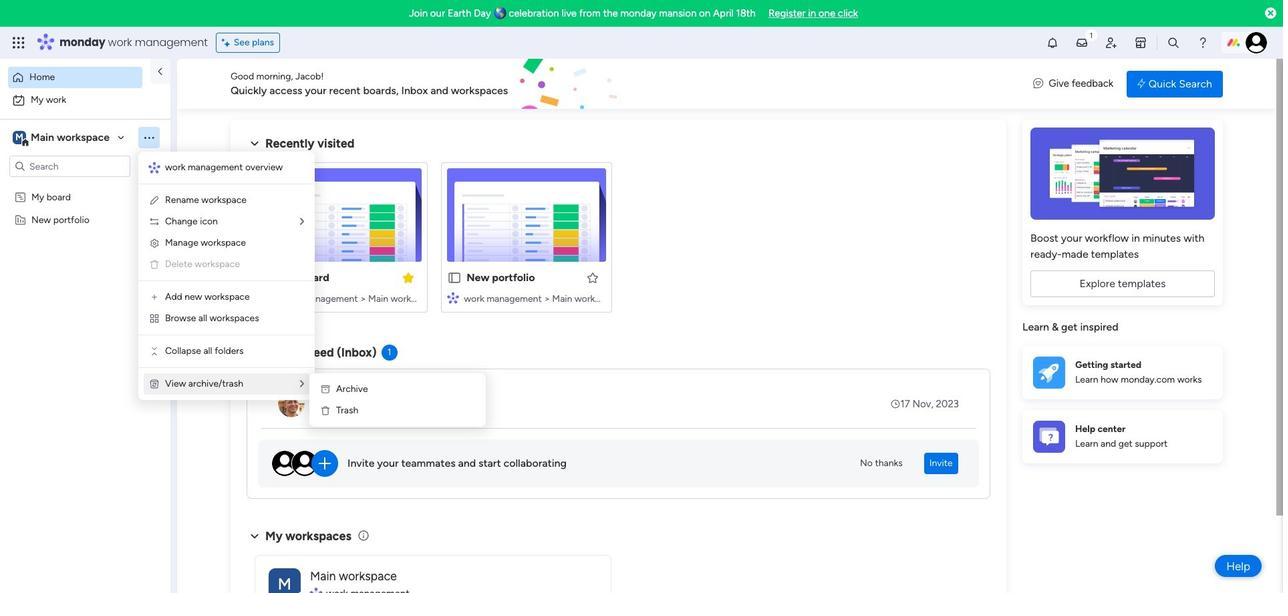 Task type: describe. For each thing, give the bounding box(es) containing it.
getting started element
[[1022, 346, 1223, 399]]

workspace options image
[[142, 131, 156, 144]]

workspace image
[[13, 130, 26, 145]]

archive image
[[320, 384, 331, 395]]

quick search results list box
[[247, 152, 990, 329]]

v2 bolt switch image
[[1137, 77, 1145, 91]]

1 element
[[381, 345, 397, 361]]

0 vertical spatial option
[[8, 67, 142, 88]]

list arrow image for change icon in the top of the page
[[300, 217, 304, 227]]

invite members image
[[1105, 36, 1118, 49]]

close my workspaces image
[[247, 528, 263, 544]]

collapse all folders image
[[149, 346, 160, 357]]

see plans image
[[222, 35, 234, 50]]

select product image
[[12, 36, 25, 49]]

notifications image
[[1046, 36, 1059, 49]]

workspace image
[[269, 568, 301, 593]]

view archive/trash image
[[149, 379, 160, 390]]

manage workspace image
[[149, 238, 160, 249]]

public board image
[[263, 271, 278, 285]]

jacob simon image
[[1246, 32, 1267, 53]]

delete workspace image
[[149, 259, 160, 270]]



Task type: vqa. For each thing, say whether or not it's contained in the screenshot.
Select what you're managing in this board heading
no



Task type: locate. For each thing, give the bounding box(es) containing it.
search everything image
[[1167, 36, 1180, 49]]

1 image
[[1085, 27, 1097, 42]]

roy mann image
[[278, 391, 305, 418]]

list box
[[0, 183, 170, 411]]

templates image image
[[1034, 128, 1211, 220]]

add new workspace image
[[149, 292, 160, 303]]

remove from favorites image
[[402, 271, 415, 284]]

option
[[8, 67, 142, 88], [8, 90, 162, 111], [0, 185, 170, 187]]

trash image
[[320, 406, 331, 416]]

1 list arrow image from the top
[[300, 217, 304, 227]]

help image
[[1196, 36, 1210, 49]]

help center element
[[1022, 410, 1223, 463]]

update feed image
[[1075, 36, 1089, 49]]

1 vertical spatial list arrow image
[[300, 380, 304, 389]]

2 list arrow image from the top
[[300, 380, 304, 389]]

monday marketplace image
[[1134, 36, 1147, 49]]

list arrow image
[[300, 217, 304, 227], [300, 380, 304, 389]]

close recently visited image
[[247, 136, 263, 152]]

1 vertical spatial option
[[8, 90, 162, 111]]

workspace selection element
[[13, 130, 112, 147]]

public board image
[[447, 271, 462, 285]]

add to favorites image
[[586, 271, 599, 284]]

Search in workspace field
[[28, 159, 112, 174]]

rename workspace image
[[149, 195, 160, 206]]

menu
[[138, 152, 315, 400]]

list arrow image for view archive/trash image
[[300, 380, 304, 389]]

0 vertical spatial list arrow image
[[300, 217, 304, 227]]

menu item
[[149, 257, 304, 273]]

change icon image
[[149, 217, 160, 227]]

v2 user feedback image
[[1033, 76, 1043, 91]]

browse all workspaces image
[[149, 313, 160, 324]]

2 vertical spatial option
[[0, 185, 170, 187]]



